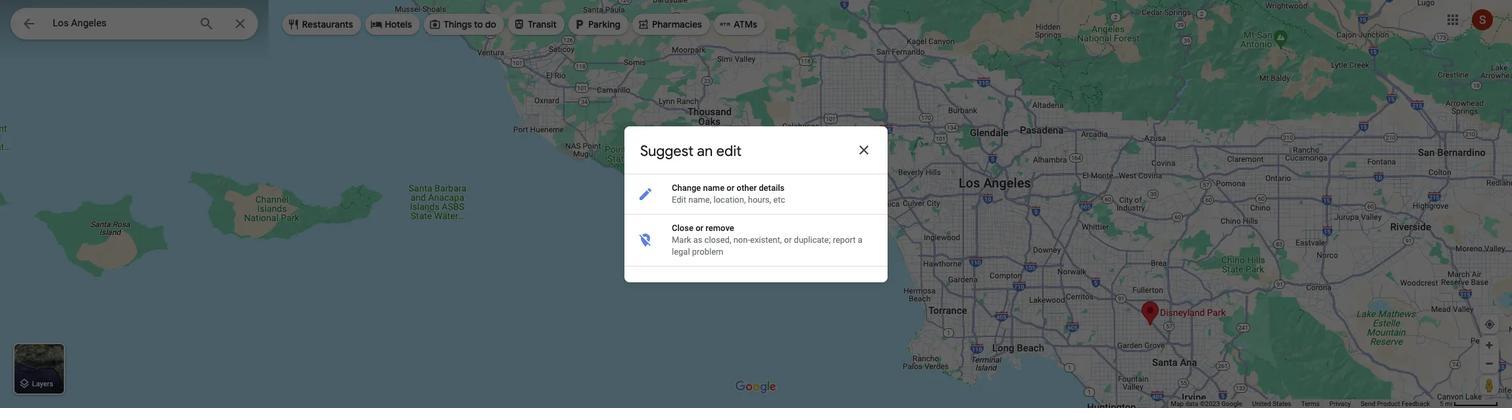 Task type: describe. For each thing, give the bounding box(es) containing it.
united states button
[[1252, 399, 1292, 408]]

duplicate;
[[794, 235, 831, 244]]

change name or other details edit name, location, hours, etc
[[672, 183, 785, 204]]

feedback
[[1402, 400, 1430, 407]]

send
[[1361, 400, 1376, 407]]

zoom in image
[[1485, 340, 1495, 350]]

closed,
[[705, 235, 731, 244]]

united states
[[1252, 400, 1292, 407]]

mark
[[672, 235, 691, 244]]

details
[[759, 183, 785, 192]]

name,
[[689, 194, 712, 204]]

suggest an edit dialog
[[625, 126, 888, 282]]

close or remove mark as closed, non-existent, or duplicate; report a legal problem
[[672, 223, 863, 256]]

google maps element
[[0, 0, 1512, 408]]

parking button
[[569, 9, 628, 40]]

send product feedback
[[1361, 400, 1430, 407]]

remove
[[706, 223, 734, 233]]

hotels
[[385, 18, 412, 30]]

a
[[858, 235, 863, 244]]

terms
[[1301, 400, 1320, 407]]

show your location image
[[1484, 319, 1496, 330]]

zoom out image
[[1485, 359, 1495, 369]]

hours,
[[748, 194, 771, 204]]

0 horizontal spatial or
[[696, 223, 704, 233]]

or inside change name or other details edit name, location, hours, etc
[[727, 183, 735, 192]]

report
[[833, 235, 856, 244]]

2 horizontal spatial or
[[784, 235, 792, 244]]

 button
[[11, 8, 47, 42]]

privacy button
[[1330, 399, 1351, 408]]

states
[[1273, 400, 1292, 407]]

restaurants
[[302, 18, 353, 30]]

name
[[703, 183, 725, 192]]

map data ©2023 google
[[1171, 400, 1242, 407]]

data
[[1185, 400, 1199, 407]]

close
[[672, 223, 694, 233]]

5
[[1440, 400, 1444, 407]]

footer inside google maps element
[[1171, 399, 1440, 408]]

mi
[[1445, 400, 1453, 407]]



Task type: locate. For each thing, give the bounding box(es) containing it.
product
[[1377, 400, 1400, 407]]

things to do button
[[424, 9, 504, 40]]

as
[[693, 235, 702, 244]]

hotels button
[[365, 9, 420, 40]]

map
[[1171, 400, 1184, 407]]

things to do
[[444, 18, 496, 30]]

transit
[[528, 18, 557, 30]]

location,
[[714, 194, 746, 204]]

0 vertical spatial or
[[727, 183, 735, 192]]

do
[[485, 18, 496, 30]]

things
[[444, 18, 472, 30]]

other
[[737, 183, 757, 192]]

non-
[[734, 235, 750, 244]]

to
[[474, 18, 483, 30]]

pharmacies
[[652, 18, 702, 30]]

restaurants button
[[282, 9, 361, 40]]

terms button
[[1301, 399, 1320, 408]]

legal
[[672, 246, 690, 256]]

 search field
[[11, 8, 258, 42]]

or up as
[[696, 223, 704, 233]]


[[21, 14, 37, 33]]

etc
[[773, 194, 785, 204]]

5 mi button
[[1440, 400, 1498, 407]]

1 vertical spatial or
[[696, 223, 704, 233]]

problem
[[692, 246, 724, 256]]

suggest
[[640, 142, 694, 160]]

send product feedback button
[[1361, 399, 1430, 408]]

united
[[1252, 400, 1271, 407]]

atms button
[[714, 9, 765, 40]]

©2023
[[1200, 400, 1220, 407]]

show street view coverage image
[[1480, 375, 1499, 395]]

pharmacies button
[[632, 9, 710, 40]]

an
[[697, 142, 713, 160]]

edit
[[672, 194, 686, 204]]

or right existent,
[[784, 235, 792, 244]]

layers
[[32, 380, 53, 388]]

suggest an edit
[[640, 142, 742, 160]]

edit
[[716, 142, 742, 160]]

google
[[1222, 400, 1242, 407]]

or
[[727, 183, 735, 192], [696, 223, 704, 233], [784, 235, 792, 244]]

2 vertical spatial or
[[784, 235, 792, 244]]

5 mi
[[1440, 400, 1453, 407]]

atms
[[734, 18, 757, 30]]

1 horizontal spatial or
[[727, 183, 735, 192]]

footer containing map data ©2023 google
[[1171, 399, 1440, 408]]

parking
[[588, 18, 621, 30]]

privacy
[[1330, 400, 1351, 407]]

change
[[672, 183, 701, 192]]

transit button
[[508, 9, 565, 40]]

footer
[[1171, 399, 1440, 408]]

or up location,
[[727, 183, 735, 192]]

existent,
[[750, 235, 782, 244]]



Task type: vqa. For each thing, say whether or not it's contained in the screenshot.
report at bottom
yes



